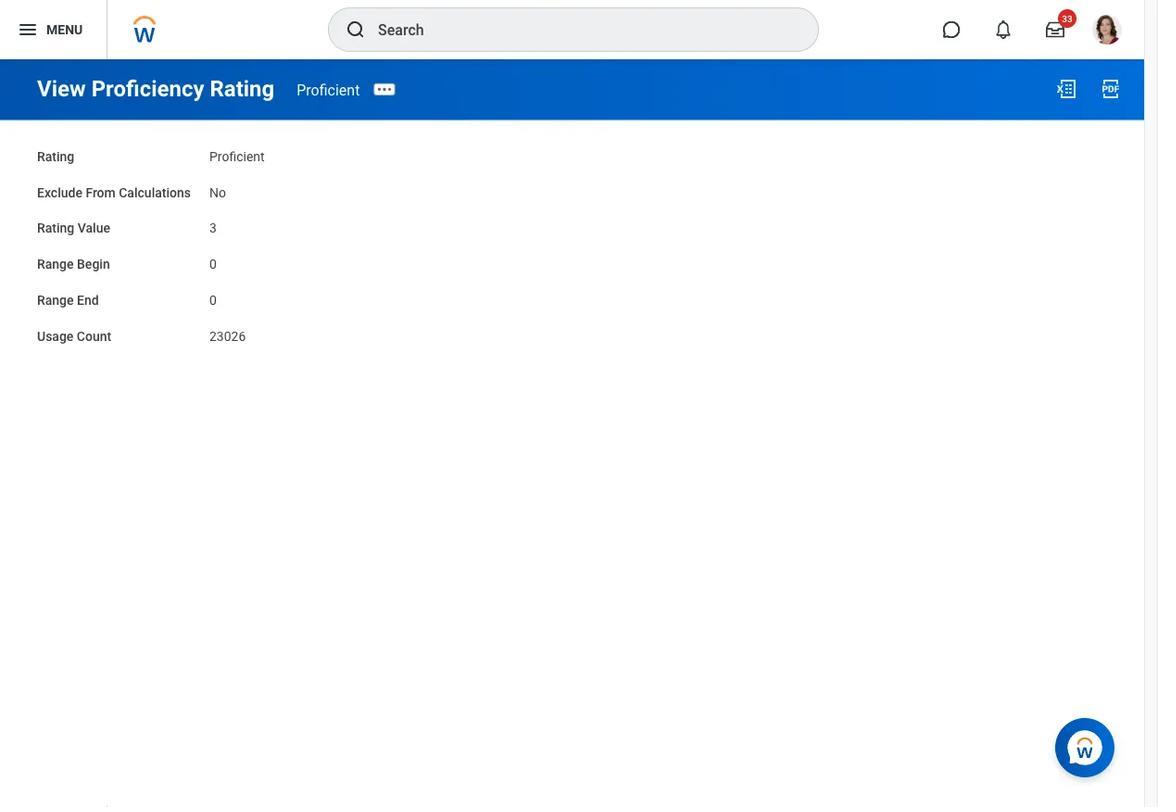 Task type: vqa. For each thing, say whether or not it's contained in the screenshot.
the top Range
yes



Task type: describe. For each thing, give the bounding box(es) containing it.
inbox large image
[[1047, 20, 1065, 39]]

exclude from calculations element
[[209, 174, 226, 201]]

justify image
[[17, 19, 39, 41]]

range end
[[37, 293, 99, 308]]

notifications large image
[[995, 20, 1013, 39]]

view proficiency rating main content
[[0, 59, 1145, 363]]

33 button
[[1035, 9, 1077, 50]]

proficient for proficient link
[[297, 81, 360, 98]]

workday assistant region
[[1056, 711, 1123, 778]]

proficient for rating element
[[209, 149, 265, 164]]

3
[[209, 221, 217, 236]]

proficient link
[[297, 81, 360, 98]]

proficiency
[[91, 76, 204, 102]]

rating for rating value
[[37, 221, 74, 236]]

range begin
[[37, 257, 110, 272]]

Search Workday  search field
[[378, 9, 781, 50]]

exclude
[[37, 185, 82, 200]]

range end element
[[209, 281, 217, 309]]

menu
[[46, 22, 83, 37]]

calculations
[[119, 185, 191, 200]]

usage
[[37, 328, 74, 344]]

23026
[[209, 328, 246, 344]]

range begin element
[[209, 245, 217, 273]]

usage count element
[[209, 317, 246, 345]]

range for range end
[[37, 293, 74, 308]]

end
[[77, 293, 99, 308]]

value
[[78, 221, 110, 236]]

rating for rating
[[37, 149, 74, 164]]



Task type: locate. For each thing, give the bounding box(es) containing it.
exclude from calculations
[[37, 185, 191, 200]]

1 vertical spatial range
[[37, 293, 74, 308]]

1 vertical spatial rating
[[37, 149, 74, 164]]

usage count
[[37, 328, 111, 344]]

range
[[37, 257, 74, 272], [37, 293, 74, 308]]

2 vertical spatial rating
[[37, 221, 74, 236]]

rating value element
[[209, 210, 217, 237]]

begin
[[77, 257, 110, 272]]

1 0 from the top
[[209, 257, 217, 272]]

profile logan mcneil image
[[1093, 15, 1123, 48]]

proficient
[[297, 81, 360, 98], [209, 149, 265, 164]]

0
[[209, 257, 217, 272], [209, 293, 217, 308]]

0 vertical spatial range
[[37, 257, 74, 272]]

rating element
[[209, 138, 265, 165]]

33
[[1063, 13, 1073, 24]]

1 horizontal spatial proficient
[[297, 81, 360, 98]]

range left the end
[[37, 293, 74, 308]]

0 horizontal spatial proficient
[[209, 149, 265, 164]]

0 up usage count 'element'
[[209, 293, 217, 308]]

0 vertical spatial proficient
[[297, 81, 360, 98]]

range for range begin
[[37, 257, 74, 272]]

proficient down 'search' image
[[297, 81, 360, 98]]

0 vertical spatial 0
[[209, 257, 217, 272]]

1 vertical spatial 0
[[209, 293, 217, 308]]

view proficiency rating
[[37, 76, 275, 102]]

rating up exclude
[[37, 149, 74, 164]]

menu button
[[0, 0, 107, 59]]

rating down exclude
[[37, 221, 74, 236]]

export to excel image
[[1056, 78, 1078, 100]]

2 0 from the top
[[209, 293, 217, 308]]

0 up range end element
[[209, 257, 217, 272]]

rating up rating element
[[210, 76, 275, 102]]

rating
[[210, 76, 275, 102], [37, 149, 74, 164], [37, 221, 74, 236]]

rating value
[[37, 221, 110, 236]]

proficient up exclude from calculations element
[[209, 149, 265, 164]]

1 vertical spatial proficient
[[209, 149, 265, 164]]

view
[[37, 76, 86, 102]]

2 range from the top
[[37, 293, 74, 308]]

from
[[86, 185, 116, 200]]

no
[[209, 185, 226, 200]]

0 vertical spatial rating
[[210, 76, 275, 102]]

1 range from the top
[[37, 257, 74, 272]]

count
[[77, 328, 111, 344]]

0 for range begin
[[209, 257, 217, 272]]

view printable version (pdf) image
[[1100, 78, 1123, 100]]

range up range end
[[37, 257, 74, 272]]

0 for range end
[[209, 293, 217, 308]]

search image
[[345, 19, 367, 41]]



